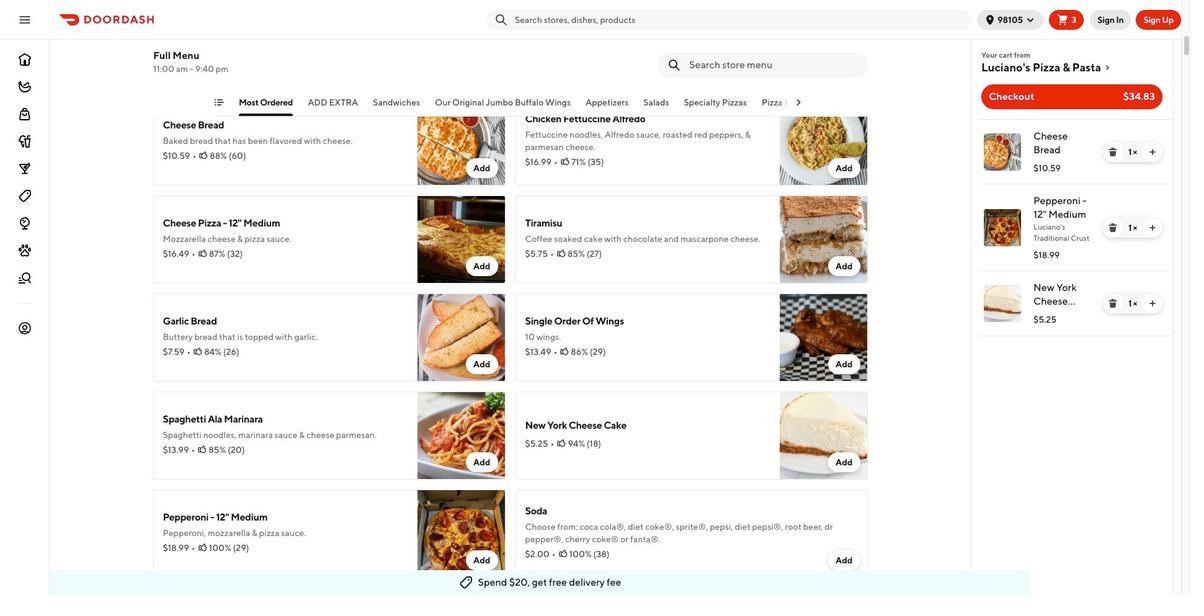 Task type: vqa. For each thing, say whether or not it's contained in the screenshot.
"12:00" within SCHEDULE FOR LATER 12/5 11:50 AM-12:00 PM
no



Task type: describe. For each thing, give the bounding box(es) containing it.
open menu image
[[17, 12, 32, 27]]

garlic bread image
[[417, 294, 506, 382]]

3 remove item from cart image from the top
[[1109, 299, 1118, 308]]

cheese pizza - 12" medium image
[[417, 196, 506, 284]]

0 horizontal spatial cheese bread image
[[417, 97, 506, 186]]

Store search: begin typing to search for stores available on DoorDash text field
[[515, 13, 967, 26]]

0 vertical spatial pepperoni - 12" medium image
[[984, 209, 1022, 246]]

Item Search search field
[[689, 58, 858, 72]]

1 remove item from cart image from the top
[[1109, 147, 1118, 157]]

chicken fettuccine alfredo image
[[780, 97, 868, 186]]

show menu categories image
[[214, 97, 224, 107]]

spaghetti ala marinara image
[[417, 392, 506, 480]]

tiramisu image
[[780, 196, 868, 284]]



Task type: locate. For each thing, give the bounding box(es) containing it.
0 vertical spatial add one to cart image
[[1148, 147, 1158, 157]]

2 remove item from cart image from the top
[[1109, 223, 1118, 233]]

2 vertical spatial remove item from cart image
[[1109, 299, 1118, 308]]

new york cheese cake image
[[984, 285, 1022, 322], [780, 392, 868, 480]]

1 horizontal spatial cheese bread image
[[984, 133, 1022, 171]]

1 horizontal spatial new york cheese cake image
[[984, 285, 1022, 322]]

add one to cart image for third "remove item from cart" icon from the top
[[1148, 299, 1158, 308]]

2 add one to cart image from the top
[[1148, 299, 1158, 308]]

0 horizontal spatial pepperoni - 12" medium image
[[417, 490, 506, 578]]

0 vertical spatial remove item from cart image
[[1109, 147, 1118, 157]]

1 vertical spatial new york cheese cake image
[[780, 392, 868, 480]]

add one to cart image
[[1148, 223, 1158, 233]]

1 add one to cart image from the top
[[1148, 147, 1158, 157]]

1 horizontal spatial pepperoni - 12" medium image
[[984, 209, 1022, 246]]

add one to cart image
[[1148, 147, 1158, 157], [1148, 299, 1158, 308]]

1 vertical spatial pepperoni - 12" medium image
[[417, 490, 506, 578]]

0 horizontal spatial new york cheese cake image
[[780, 392, 868, 480]]

list
[[972, 119, 1173, 336]]

pepperoni - 12" medium image
[[984, 209, 1022, 246], [417, 490, 506, 578]]

1 vertical spatial add one to cart image
[[1148, 299, 1158, 308]]

cheese bread image
[[417, 97, 506, 186], [984, 133, 1022, 171]]

1 vertical spatial remove item from cart image
[[1109, 223, 1118, 233]]

scroll menu navigation right image
[[794, 97, 803, 107]]

0 vertical spatial new york cheese cake image
[[984, 285, 1022, 322]]

single order of wings image
[[780, 294, 868, 382]]

remove item from cart image
[[1109, 147, 1118, 157], [1109, 223, 1118, 233], [1109, 299, 1118, 308]]

add one to cart image for 1st "remove item from cart" icon
[[1148, 147, 1158, 157]]



